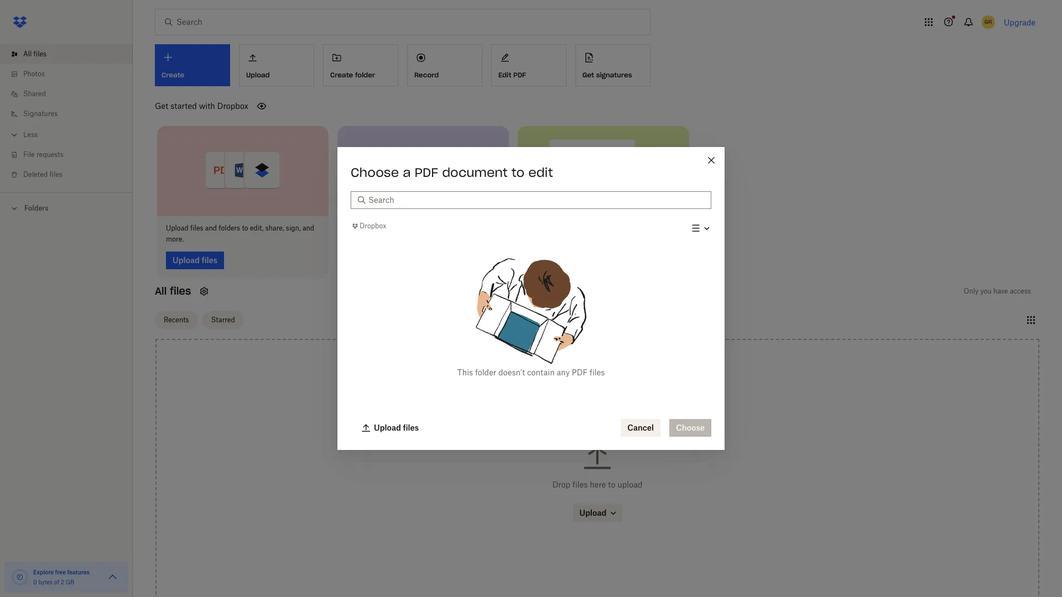 Task type: describe. For each thing, give the bounding box(es) containing it.
explore
[[33, 569, 54, 576]]

pdf inside 'button'
[[513, 71, 526, 79]]

all inside list item
[[23, 50, 32, 58]]

folder for create
[[355, 71, 375, 79]]

folders button
[[0, 200, 133, 216]]

edit
[[498, 71, 511, 79]]

of
[[54, 579, 59, 586]]

deleted files link
[[9, 165, 133, 185]]

signatures
[[596, 71, 632, 79]]

dropbox image
[[9, 11, 31, 33]]

contain
[[527, 368, 555, 377]]

recents button
[[155, 311, 198, 329]]

any
[[557, 368, 570, 377]]

record
[[414, 71, 439, 79]]

shared
[[23, 90, 46, 98]]

only you have access
[[964, 287, 1031, 295]]

share,
[[265, 224, 284, 232]]

drop
[[552, 480, 570, 489]]

document
[[442, 165, 508, 180]]

files inside list item
[[34, 50, 47, 58]]

0 horizontal spatial pdf
[[415, 165, 438, 180]]

and for upload
[[303, 224, 314, 232]]

gb
[[66, 579, 74, 586]]

have
[[993, 287, 1008, 295]]

to inside upload files and folders to edit, share, sign, and more.
[[242, 224, 248, 232]]

to inside install on desktop to work on files offline and stay synced.
[[404, 224, 410, 232]]

explore free features 0 bytes of 2 gb
[[33, 569, 90, 586]]

shared link
[[9, 84, 133, 104]]

create folder
[[330, 71, 375, 79]]

edit pdf
[[498, 71, 526, 79]]

signatures
[[23, 110, 58, 118]]

upload for upload files
[[374, 423, 401, 433]]

desktop
[[377, 224, 402, 232]]

dropbox inside choose a pdf document to edit dialog
[[360, 222, 386, 230]]

1 and from the left
[[205, 224, 217, 232]]

doesn't
[[498, 368, 525, 377]]

this
[[457, 368, 473, 377]]

less
[[23, 131, 38, 139]]

get signatures button
[[575, 44, 651, 86]]

1 on from the left
[[368, 224, 375, 232]]

deleted files
[[23, 170, 63, 179]]

files inside 'button'
[[403, 423, 419, 433]]

file requests
[[23, 150, 64, 159]]

upload files button
[[355, 419, 425, 437]]

get started with dropbox
[[155, 101, 248, 111]]

signatures link
[[9, 104, 133, 124]]

choose a pdf document to edit dialog
[[337, 147, 725, 450]]

sign,
[[286, 224, 301, 232]]

record button
[[407, 44, 482, 86]]

choose a pdf document to edit
[[351, 165, 553, 180]]

upload files and folders to edit, share, sign, and more.
[[166, 224, 314, 243]]

photos
[[23, 70, 45, 78]]

get for get started with dropbox
[[155, 101, 168, 111]]

deleted
[[23, 170, 48, 179]]

1 horizontal spatial all files
[[155, 285, 191, 297]]

upgrade
[[1004, 17, 1036, 27]]

1 vertical spatial all
[[155, 285, 167, 297]]

create folder button
[[323, 44, 398, 86]]

less image
[[9, 129, 20, 141]]

upgrade link
[[1004, 17, 1036, 27]]



Task type: vqa. For each thing, say whether or not it's contained in the screenshot.
the anyone
no



Task type: locate. For each thing, give the bounding box(es) containing it.
here
[[590, 480, 606, 489]]

2 on from the left
[[429, 224, 437, 232]]

folder inside button
[[355, 71, 375, 79]]

1 horizontal spatial upload
[[374, 423, 401, 433]]

all files up "recents"
[[155, 285, 191, 297]]

files inside install on desktop to work on files offline and stay synced.
[[439, 224, 452, 232]]

on
[[368, 224, 375, 232], [429, 224, 437, 232]]

install on desktop to work on files offline and stay synced.
[[346, 224, 487, 243]]

list containing all files
[[0, 38, 133, 193]]

folder right create
[[355, 71, 375, 79]]

0 vertical spatial dropbox
[[217, 101, 248, 111]]

cancel
[[627, 423, 654, 433]]

folder
[[355, 71, 375, 79], [475, 368, 496, 377]]

1 horizontal spatial all
[[155, 285, 167, 297]]

to left edit, at the top left
[[242, 224, 248, 232]]

all
[[23, 50, 32, 58], [155, 285, 167, 297]]

cancel button
[[621, 419, 661, 437]]

files
[[34, 50, 47, 58], [50, 170, 63, 179], [190, 224, 203, 232], [439, 224, 452, 232], [170, 285, 191, 297], [590, 368, 605, 377], [403, 423, 419, 433], [573, 480, 588, 489]]

synced.
[[361, 235, 385, 243]]

dropbox up synced.
[[360, 222, 386, 230]]

2
[[61, 579, 64, 586]]

with
[[199, 101, 215, 111]]

0
[[33, 579, 37, 586]]

recents
[[164, 316, 189, 324]]

pdf right any
[[572, 368, 588, 377]]

all files link
[[9, 44, 133, 64]]

0 horizontal spatial all files
[[23, 50, 47, 58]]

drop files here to upload
[[552, 480, 643, 489]]

offline
[[454, 224, 474, 232]]

0 horizontal spatial folder
[[355, 71, 375, 79]]

edit
[[528, 165, 553, 180]]

1 vertical spatial all files
[[155, 285, 191, 297]]

0 horizontal spatial on
[[368, 224, 375, 232]]

0 vertical spatial folder
[[355, 71, 375, 79]]

bytes
[[38, 579, 53, 586]]

create
[[330, 71, 353, 79]]

starred
[[211, 316, 235, 324]]

and
[[205, 224, 217, 232], [303, 224, 314, 232], [475, 224, 487, 232]]

2 horizontal spatial and
[[475, 224, 487, 232]]

folders
[[219, 224, 240, 232]]

all files list item
[[0, 44, 133, 64]]

list
[[0, 38, 133, 193]]

2 and from the left
[[303, 224, 314, 232]]

access
[[1010, 287, 1031, 295]]

file requests link
[[9, 145, 133, 165]]

upload for upload files and folders to edit, share, sign, and more.
[[166, 224, 188, 232]]

on right work
[[429, 224, 437, 232]]

1 horizontal spatial folder
[[475, 368, 496, 377]]

0 vertical spatial all files
[[23, 50, 47, 58]]

and for install
[[475, 224, 487, 232]]

1 vertical spatial upload
[[374, 423, 401, 433]]

3 and from the left
[[475, 224, 487, 232]]

only
[[964, 287, 979, 295]]

get inside button
[[583, 71, 594, 79]]

2 horizontal spatial pdf
[[572, 368, 588, 377]]

1 vertical spatial folder
[[475, 368, 496, 377]]

all files up photos on the left of page
[[23, 50, 47, 58]]

1 horizontal spatial pdf
[[513, 71, 526, 79]]

upload
[[618, 480, 643, 489]]

to left work
[[404, 224, 410, 232]]

and right 'sign,'
[[303, 224, 314, 232]]

this folder doesn't contain any pdf files
[[457, 368, 605, 377]]

edit,
[[250, 224, 264, 232]]

upload
[[166, 224, 188, 232], [374, 423, 401, 433]]

install
[[346, 224, 366, 232]]

pdf right a
[[415, 165, 438, 180]]

choose
[[351, 165, 399, 180]]

pdf
[[513, 71, 526, 79], [415, 165, 438, 180], [572, 368, 588, 377]]

features
[[67, 569, 90, 576]]

get left the signatures
[[583, 71, 594, 79]]

and inside install on desktop to work on files offline and stay synced.
[[475, 224, 487, 232]]

upload inside 'button'
[[374, 423, 401, 433]]

1 vertical spatial pdf
[[415, 165, 438, 180]]

dropbox link
[[351, 221, 386, 232]]

1 vertical spatial dropbox
[[360, 222, 386, 230]]

0 horizontal spatial and
[[205, 224, 217, 232]]

starred button
[[202, 311, 244, 329]]

to left edit in the top of the page
[[512, 165, 525, 180]]

all up photos on the left of page
[[23, 50, 32, 58]]

0 horizontal spatial upload
[[166, 224, 188, 232]]

edit pdf button
[[491, 44, 567, 86]]

photos link
[[9, 64, 133, 84]]

you
[[980, 287, 992, 295]]

0 horizontal spatial get
[[155, 101, 168, 111]]

to inside dialog
[[512, 165, 525, 180]]

dropbox right with
[[217, 101, 248, 111]]

0 vertical spatial pdf
[[513, 71, 526, 79]]

pdf right edit
[[513, 71, 526, 79]]

work
[[412, 224, 428, 232]]

upload files
[[374, 423, 419, 433]]

get signatures
[[583, 71, 632, 79]]

to
[[512, 165, 525, 180], [242, 224, 248, 232], [404, 224, 410, 232], [608, 480, 615, 489]]

get
[[583, 71, 594, 79], [155, 101, 168, 111]]

0 horizontal spatial dropbox
[[217, 101, 248, 111]]

0 horizontal spatial all
[[23, 50, 32, 58]]

get left the started
[[155, 101, 168, 111]]

folder inside choose a pdf document to edit dialog
[[475, 368, 496, 377]]

get for get signatures
[[583, 71, 594, 79]]

free
[[55, 569, 66, 576]]

upload inside upload files and folders to edit, share, sign, and more.
[[166, 224, 188, 232]]

dropbox
[[217, 101, 248, 111], [360, 222, 386, 230]]

folders
[[24, 204, 48, 212]]

requests
[[36, 150, 64, 159]]

1 horizontal spatial on
[[429, 224, 437, 232]]

a
[[403, 165, 411, 180]]

1 horizontal spatial and
[[303, 224, 314, 232]]

1 horizontal spatial dropbox
[[360, 222, 386, 230]]

file
[[23, 150, 35, 159]]

more.
[[166, 235, 184, 243]]

2 vertical spatial pdf
[[572, 368, 588, 377]]

and right offline
[[475, 224, 487, 232]]

1 horizontal spatial get
[[583, 71, 594, 79]]

and left folders
[[205, 224, 217, 232]]

stay
[[346, 235, 359, 243]]

0 vertical spatial upload
[[166, 224, 188, 232]]

0 vertical spatial all
[[23, 50, 32, 58]]

files inside upload files and folders to edit, share, sign, and more.
[[190, 224, 203, 232]]

all files inside list item
[[23, 50, 47, 58]]

all files
[[23, 50, 47, 58], [155, 285, 191, 297]]

Search text field
[[368, 194, 705, 206]]

all up "recents"
[[155, 285, 167, 297]]

to right the here
[[608, 480, 615, 489]]

folder right this
[[475, 368, 496, 377]]

started
[[170, 101, 197, 111]]

folder for this
[[475, 368, 496, 377]]

quota usage element
[[11, 569, 29, 586]]

0 vertical spatial get
[[583, 71, 594, 79]]

on up synced.
[[368, 224, 375, 232]]

1 vertical spatial get
[[155, 101, 168, 111]]



